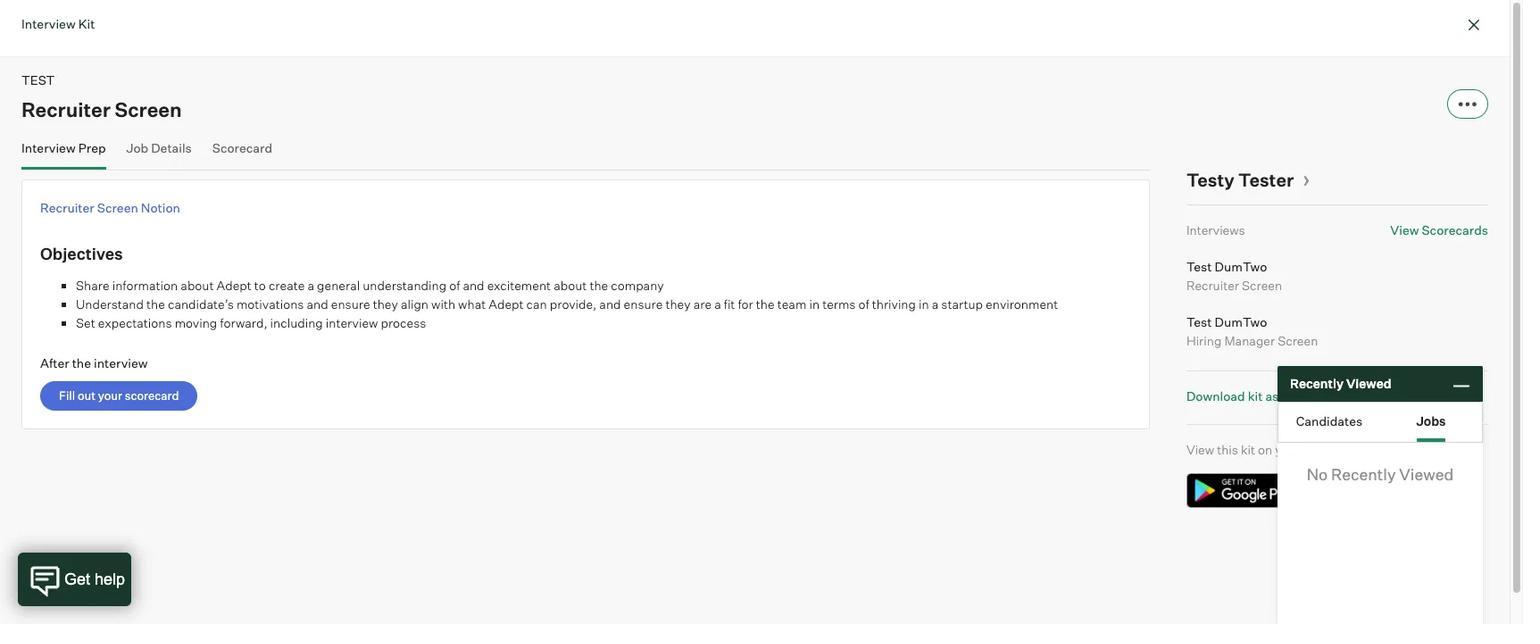 Task type: describe. For each thing, give the bounding box(es) containing it.
job
[[126, 140, 148, 155]]

0 vertical spatial kit
[[1248, 388, 1263, 403]]

more image
[[1459, 100, 1477, 108]]

2 horizontal spatial a
[[932, 297, 939, 312]]

interview for interview prep
[[21, 140, 76, 155]]

for
[[738, 297, 754, 312]]

out
[[78, 388, 96, 402]]

tab list containing candidates
[[1279, 403, 1483, 442]]

candidate's
[[168, 297, 234, 312]]

excitement
[[487, 278, 551, 293]]

recruiter screen
[[21, 97, 182, 121]]

understanding
[[363, 278, 447, 293]]

notion
[[141, 200, 180, 215]]

screen inside test dumtwo hiring manager screen
[[1278, 333, 1319, 348]]

recently viewed
[[1291, 376, 1392, 391]]

interview prep
[[21, 140, 106, 155]]

download kit as pdf link
[[1187, 384, 1337, 408]]

are
[[694, 297, 712, 312]]

set
[[76, 315, 95, 330]]

screen left notion on the left
[[97, 200, 138, 215]]

job details link
[[126, 140, 192, 166]]

0 horizontal spatial your
[[98, 388, 122, 402]]

team
[[778, 297, 807, 312]]

job details
[[126, 140, 192, 155]]

2 about from the left
[[554, 278, 587, 293]]

0 horizontal spatial and
[[307, 297, 328, 312]]

interview for interview kit
[[21, 16, 76, 31]]

no recently viewed
[[1307, 464, 1454, 484]]

testy tester
[[1187, 168, 1294, 191]]

moving
[[175, 315, 217, 330]]

interview prep link
[[21, 140, 106, 166]]

understand
[[76, 297, 144, 312]]

scorecard
[[125, 388, 179, 402]]

recruiter screen notion link
[[40, 200, 180, 215]]

test for test dumtwo hiring manager screen
[[1187, 314, 1212, 329]]

download kit as pdf
[[1187, 388, 1307, 403]]

scorecard link
[[212, 140, 272, 166]]

fill
[[59, 388, 75, 402]]

information
[[112, 278, 178, 293]]

manager
[[1225, 333, 1275, 348]]

details
[[151, 140, 192, 155]]

kit
[[78, 16, 95, 31]]

forward,
[[220, 315, 268, 330]]

general
[[317, 278, 360, 293]]

no
[[1307, 464, 1328, 484]]

1 about from the left
[[181, 278, 214, 293]]

1 ensure from the left
[[331, 297, 370, 312]]

1 vertical spatial recently
[[1332, 464, 1396, 484]]

including
[[270, 315, 323, 330]]

2 in from the left
[[919, 297, 929, 312]]

candidates
[[1297, 413, 1363, 428]]

1 vertical spatial kit
[[1241, 442, 1256, 457]]

scorecards
[[1422, 222, 1489, 238]]

test dumtwo hiring manager screen
[[1187, 314, 1319, 348]]

pdf
[[1282, 388, 1307, 403]]

this
[[1217, 442, 1239, 457]]

the up provide,
[[590, 278, 608, 293]]

screen up job details
[[115, 97, 182, 121]]

dumtwo for screen
[[1215, 259, 1268, 274]]

on
[[1258, 442, 1273, 457]]

view for view scorecards
[[1391, 222, 1419, 238]]

testy tester link
[[1187, 168, 1311, 191]]

1 in from the left
[[810, 297, 820, 312]]

1 vertical spatial your
[[1276, 442, 1301, 457]]



Task type: vqa. For each thing, say whether or not it's contained in the screenshot.
'Add' Popup Button
no



Task type: locate. For each thing, give the bounding box(es) containing it.
about
[[181, 278, 214, 293], [554, 278, 587, 293]]

dumtwo down 'interviews'
[[1215, 259, 1268, 274]]

about up provide,
[[554, 278, 587, 293]]

view this kit on your mobile device
[[1187, 442, 1383, 457]]

0 horizontal spatial view
[[1187, 442, 1215, 457]]

0 vertical spatial recently
[[1291, 376, 1344, 391]]

a right 'create'
[[308, 278, 314, 293]]

1 vertical spatial test
[[1187, 314, 1212, 329]]

close image
[[1464, 14, 1485, 36]]

test
[[1187, 259, 1212, 274], [1187, 314, 1212, 329]]

test dumtwo recruiter screen
[[1187, 259, 1283, 292]]

1 horizontal spatial of
[[859, 297, 870, 312]]

startup
[[942, 297, 983, 312]]

0 vertical spatial interview
[[326, 315, 378, 330]]

screen inside test dumtwo recruiter screen
[[1242, 277, 1283, 292]]

ensure down "company"
[[624, 297, 663, 312]]

kit left as
[[1248, 388, 1263, 403]]

1 vertical spatial dumtwo
[[1215, 314, 1268, 329]]

1 horizontal spatial adept
[[489, 297, 524, 312]]

fit
[[724, 297, 735, 312]]

1 vertical spatial view
[[1187, 442, 1215, 457]]

2 test from the top
[[1187, 314, 1212, 329]]

company
[[611, 278, 664, 293]]

align
[[401, 297, 429, 312]]

adept left to
[[217, 278, 252, 293]]

interview inside share information about adept to create a general understanding of and excitement about the company understand the candidate's motivations and ensure they align with what adept can provide, and ensure they are a fit for the team in terms of thriving in a startup environment set expectations moving forward, including interview process
[[326, 315, 378, 330]]

0 vertical spatial dumtwo
[[1215, 259, 1268, 274]]

after
[[40, 355, 69, 371]]

interview left prep
[[21, 140, 76, 155]]

recruiter up interview prep
[[21, 97, 111, 121]]

dumtwo
[[1215, 259, 1268, 274], [1215, 314, 1268, 329]]

0 horizontal spatial adept
[[217, 278, 252, 293]]

share
[[76, 278, 110, 293]]

interview up fill out your scorecard
[[94, 355, 148, 371]]

create
[[269, 278, 305, 293]]

test for test dumtwo recruiter screen
[[1187, 259, 1212, 274]]

environment
[[986, 297, 1059, 312]]

to
[[254, 278, 266, 293]]

testy
[[1187, 168, 1235, 191]]

they up process on the left bottom
[[373, 297, 398, 312]]

dumtwo inside test dumtwo hiring manager screen
[[1215, 314, 1268, 329]]

0 horizontal spatial they
[[373, 297, 398, 312]]

fill out your scorecard
[[59, 388, 179, 402]]

2 ensure from the left
[[624, 297, 663, 312]]

recruiter inside test dumtwo recruiter screen
[[1187, 277, 1240, 292]]

recently up candidates
[[1291, 376, 1344, 391]]

interview down general in the top of the page
[[326, 315, 378, 330]]

kit
[[1248, 388, 1263, 403], [1241, 442, 1256, 457]]

0 horizontal spatial viewed
[[1347, 376, 1392, 391]]

the down "information"
[[147, 297, 165, 312]]

1 horizontal spatial about
[[554, 278, 587, 293]]

screen right manager
[[1278, 333, 1319, 348]]

terms
[[823, 297, 856, 312]]

1 horizontal spatial ensure
[[624, 297, 663, 312]]

0 vertical spatial view
[[1391, 222, 1419, 238]]

thriving
[[872, 297, 916, 312]]

recruiter down 'interviews'
[[1187, 277, 1240, 292]]

2 interview from the top
[[21, 140, 76, 155]]

as
[[1266, 388, 1279, 403]]

1 dumtwo from the top
[[1215, 259, 1268, 274]]

1 interview from the top
[[21, 16, 76, 31]]

view left this
[[1187, 442, 1215, 457]]

0 horizontal spatial in
[[810, 297, 820, 312]]

in
[[810, 297, 820, 312], [919, 297, 929, 312]]

a left fit
[[715, 297, 721, 312]]

what
[[458, 297, 486, 312]]

1 vertical spatial viewed
[[1400, 464, 1454, 484]]

ensure
[[331, 297, 370, 312], [624, 297, 663, 312]]

test
[[21, 72, 55, 88]]

recently
[[1291, 376, 1344, 391], [1332, 464, 1396, 484]]

1 vertical spatial adept
[[489, 297, 524, 312]]

1 horizontal spatial view
[[1391, 222, 1419, 238]]

recruiter up objectives
[[40, 200, 94, 215]]

viewed
[[1347, 376, 1392, 391], [1400, 464, 1454, 484]]

1 vertical spatial interview
[[21, 140, 76, 155]]

interviews
[[1187, 222, 1246, 238]]

in right team
[[810, 297, 820, 312]]

recruiter
[[21, 97, 111, 121], [40, 200, 94, 215], [1187, 277, 1240, 292]]

and up including
[[307, 297, 328, 312]]

share information about adept to create a general understanding of and excitement about the company understand the candidate's motivations and ensure they align with what adept can provide, and ensure they are a fit for the team in terms of thriving in a startup environment set expectations moving forward, including interview process
[[76, 278, 1059, 330]]

adept
[[217, 278, 252, 293], [489, 297, 524, 312]]

and up what
[[463, 278, 485, 293]]

hiring
[[1187, 333, 1222, 348]]

your
[[98, 388, 122, 402], [1276, 442, 1301, 457]]

tester
[[1239, 168, 1294, 191]]

interview
[[21, 16, 76, 31], [21, 140, 76, 155]]

1 horizontal spatial interview
[[326, 315, 378, 330]]

interview kit
[[21, 16, 95, 31]]

screen
[[115, 97, 182, 121], [97, 200, 138, 215], [1242, 277, 1283, 292], [1278, 333, 1319, 348]]

1 horizontal spatial and
[[463, 278, 485, 293]]

2 vertical spatial recruiter
[[1187, 277, 1240, 292]]

1 horizontal spatial they
[[666, 297, 691, 312]]

and
[[463, 278, 485, 293], [307, 297, 328, 312], [600, 297, 621, 312]]

of up the 'with'
[[449, 278, 460, 293]]

view
[[1391, 222, 1419, 238], [1187, 442, 1215, 457]]

interview
[[326, 315, 378, 330], [94, 355, 148, 371]]

dumtwo for manager
[[1215, 314, 1268, 329]]

recruiter for recruiter screen
[[21, 97, 111, 121]]

in right thriving
[[919, 297, 929, 312]]

tab list
[[1279, 403, 1483, 442]]

download
[[1187, 388, 1246, 403]]

they
[[373, 297, 398, 312], [666, 297, 691, 312]]

recently down device
[[1332, 464, 1396, 484]]

1 they from the left
[[373, 297, 398, 312]]

recruiter screen notion
[[40, 200, 180, 215]]

mobile
[[1304, 442, 1342, 457]]

view scorecards button
[[1391, 222, 1489, 238]]

jobs
[[1417, 413, 1446, 428]]

2 dumtwo from the top
[[1215, 314, 1268, 329]]

recruiter for recruiter screen notion
[[40, 200, 94, 215]]

your right on
[[1276, 442, 1301, 457]]

0 horizontal spatial interview
[[94, 355, 148, 371]]

view scorecards
[[1391, 222, 1489, 238]]

test inside test dumtwo hiring manager screen
[[1187, 314, 1212, 329]]

about up candidate's
[[181, 278, 214, 293]]

0 vertical spatial your
[[98, 388, 122, 402]]

your right out
[[98, 388, 122, 402]]

0 vertical spatial interview
[[21, 16, 76, 31]]

interview inside interview prep link
[[21, 140, 76, 155]]

2 horizontal spatial and
[[600, 297, 621, 312]]

0 horizontal spatial of
[[449, 278, 460, 293]]

0 horizontal spatial about
[[181, 278, 214, 293]]

with
[[431, 297, 456, 312]]

view left 'scorecards'
[[1391, 222, 1419, 238]]

1 horizontal spatial your
[[1276, 442, 1301, 457]]

process
[[381, 315, 426, 330]]

objectives
[[40, 244, 123, 263]]

they left are on the left of page
[[666, 297, 691, 312]]

the
[[590, 278, 608, 293], [147, 297, 165, 312], [756, 297, 775, 312], [72, 355, 91, 371]]

scorecard
[[212, 140, 272, 155]]

expectations
[[98, 315, 172, 330]]

2 they from the left
[[666, 297, 691, 312]]

1 vertical spatial interview
[[94, 355, 148, 371]]

can
[[527, 297, 547, 312]]

1 vertical spatial recruiter
[[40, 200, 94, 215]]

more link
[[1448, 89, 1489, 118]]

interview left kit
[[21, 16, 76, 31]]

0 vertical spatial test
[[1187, 259, 1212, 274]]

screen up test dumtwo hiring manager screen
[[1242, 277, 1283, 292]]

1 vertical spatial of
[[859, 297, 870, 312]]

1 horizontal spatial in
[[919, 297, 929, 312]]

test down 'interviews'
[[1187, 259, 1212, 274]]

dumtwo inside test dumtwo recruiter screen
[[1215, 259, 1268, 274]]

motivations
[[237, 297, 304, 312]]

1 horizontal spatial a
[[715, 297, 721, 312]]

kit left on
[[1241, 442, 1256, 457]]

test up hiring
[[1187, 314, 1212, 329]]

1 horizontal spatial viewed
[[1400, 464, 1454, 484]]

adept down excitement
[[489, 297, 524, 312]]

test inside test dumtwo recruiter screen
[[1187, 259, 1212, 274]]

0 vertical spatial recruiter
[[21, 97, 111, 121]]

ensure down general in the top of the page
[[331, 297, 370, 312]]

0 vertical spatial adept
[[217, 278, 252, 293]]

0 horizontal spatial ensure
[[331, 297, 370, 312]]

1 test from the top
[[1187, 259, 1212, 274]]

provide,
[[550, 297, 597, 312]]

viewed down "jobs"
[[1400, 464, 1454, 484]]

view for view this kit on your mobile device
[[1187, 442, 1215, 457]]

and down "company"
[[600, 297, 621, 312]]

fill out your scorecard link
[[40, 381, 198, 410]]

0 vertical spatial viewed
[[1347, 376, 1392, 391]]

prep
[[78, 140, 106, 155]]

dumtwo up manager
[[1215, 314, 1268, 329]]

of right terms
[[859, 297, 870, 312]]

0 vertical spatial of
[[449, 278, 460, 293]]

after the interview
[[40, 355, 148, 371]]

the right 'for'
[[756, 297, 775, 312]]

the right after
[[72, 355, 91, 371]]

device
[[1345, 442, 1383, 457]]

0 horizontal spatial a
[[308, 278, 314, 293]]

a left the startup
[[932, 297, 939, 312]]

viewed up candidates
[[1347, 376, 1392, 391]]



